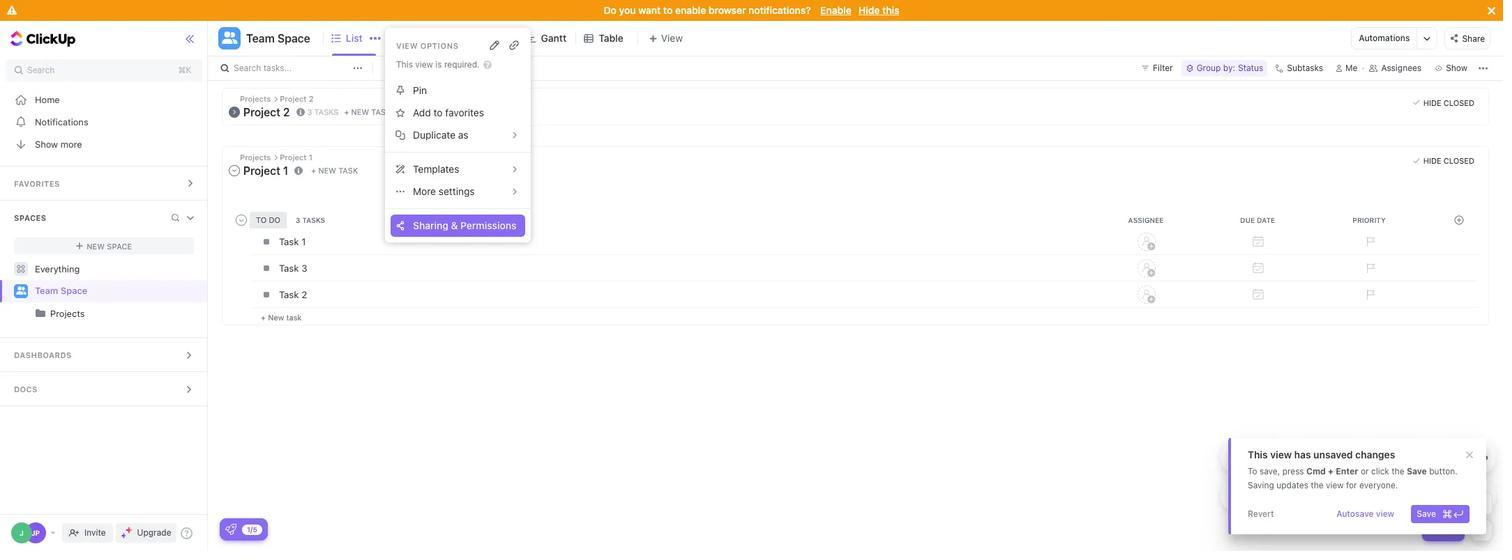 Task type: describe. For each thing, give the bounding box(es) containing it.
team space for team space button
[[246, 32, 310, 45]]

sharing & permissions
[[413, 220, 517, 232]]

onboarding checklist button element
[[225, 525, 237, 536]]

excel
[[1377, 454, 1397, 463]]

you
[[619, 4, 636, 16]]

0 horizontal spatial task
[[286, 313, 302, 322]]

more settings button
[[391, 181, 526, 203]]

browser
[[709, 4, 746, 16]]

automations
[[1360, 33, 1411, 43]]

this
[[883, 4, 900, 16]]

closed for the bottommost list info image
[[1444, 156, 1475, 166]]

settings
[[439, 186, 475, 197]]

search for search
[[27, 65, 55, 75]]

team space button
[[241, 23, 310, 54]]

& for permissions
[[451, 220, 458, 232]]

closed for the top list info image
[[1444, 98, 1475, 107]]

‎task for ‎task 1
[[279, 236, 299, 247]]

or
[[1361, 467, 1370, 477]]

favorites button
[[0, 167, 208, 200]]

options
[[421, 41, 459, 50]]

more
[[60, 139, 82, 150]]

task 3
[[279, 263, 307, 274]]

updates
[[1277, 481, 1309, 491]]

task 3 link
[[276, 256, 1088, 280]]

onboarding checklist button image
[[225, 525, 237, 536]]

more settings
[[413, 186, 475, 197]]

1 projects link from the left
[[1, 303, 196, 325]]

share
[[1463, 33, 1486, 44]]

save inside this view has unsaved changes to save, press cmd + enter or click the save button. saving updates the view for everyone.
[[1407, 467, 1428, 477]]

calendar link
[[468, 21, 515, 56]]

projects
[[50, 308, 85, 320]]

Search tasks... text field
[[234, 59, 350, 78]]

hide closed for the bottommost list info image
[[1424, 156, 1475, 166]]

assignees
[[1382, 63, 1422, 73]]

to
[[1248, 467, 1258, 477]]

notifications link
[[0, 111, 208, 133]]

table link
[[599, 21, 629, 56]]

team for team space button
[[246, 32, 275, 45]]

sharing
[[413, 220, 449, 232]]

0 horizontal spatial + new task
[[261, 313, 302, 322]]

autosave view
[[1337, 509, 1395, 520]]

templates
[[413, 163, 459, 175]]

home
[[35, 94, 60, 105]]

autosave view button
[[1332, 506, 1401, 524]]

press
[[1283, 467, 1305, 477]]

upgrade
[[137, 528, 171, 539]]

excel & csv
[[1377, 454, 1423, 463]]

click
[[1372, 467, 1390, 477]]

user group image
[[16, 287, 26, 295]]

share button
[[1445, 27, 1491, 50]]

templates button
[[391, 158, 526, 181]]

task for task 3
[[279, 263, 299, 274]]

& for csv
[[1399, 454, 1405, 463]]

save,
[[1260, 467, 1281, 477]]

task inside the 3 tasks + new task
[[371, 108, 391, 117]]

has
[[1295, 449, 1312, 461]]

want
[[639, 4, 661, 16]]

tasks...
[[264, 63, 292, 73]]

button.
[[1430, 467, 1458, 477]]

this view has unsaved changes to save, press cmd + enter or click the save button. saving updates the view for everyone.
[[1248, 449, 1458, 491]]

team for team space link
[[35, 286, 58, 297]]

1 horizontal spatial task
[[339, 166, 358, 175]]

revert button
[[1243, 506, 1280, 524]]

tasks
[[314, 107, 339, 116]]

templates button
[[391, 158, 526, 181]]

new down tasks
[[319, 166, 336, 175]]

task for task
[[1441, 525, 1460, 536]]

everything
[[35, 263, 80, 275]]

save button
[[1412, 506, 1470, 524]]

0 vertical spatial the
[[1392, 467, 1405, 477]]

saving
[[1248, 481, 1275, 491]]

gantt link
[[541, 21, 572, 56]]

notifications
[[35, 116, 88, 127]]

+ inside the 3 tasks + new task
[[344, 108, 349, 117]]

0 vertical spatial + new task
[[311, 166, 358, 175]]

automations button
[[1353, 28, 1418, 49]]

this
[[1248, 449, 1268, 461]]

enter
[[1336, 467, 1359, 477]]

add to favorites
[[413, 107, 484, 119]]

‎task 1
[[279, 236, 306, 247]]

duplicate as button
[[391, 124, 526, 147]]

1 horizontal spatial view
[[1327, 481, 1344, 491]]

enable
[[821, 4, 852, 16]]

1
[[302, 236, 306, 247]]

do you want to enable browser notifications? enable hide this
[[604, 4, 900, 16]]

more
[[413, 186, 436, 197]]

assignees button
[[1364, 60, 1429, 77]]

show more
[[35, 139, 82, 150]]

cmd
[[1307, 467, 1327, 477]]

duplicate as
[[413, 129, 469, 141]]

space for team space button
[[278, 32, 310, 45]]

+ inside this view has unsaved changes to save, press cmd + enter or click the save button. saving updates the view for everyone.
[[1329, 467, 1334, 477]]

csv
[[1407, 454, 1423, 463]]

pin
[[413, 84, 427, 96]]

0 vertical spatial list info image
[[296, 108, 305, 116]]

2 projects link from the left
[[50, 303, 196, 325]]

new down ‎task 2 in the bottom of the page
[[268, 313, 284, 322]]

sidebar navigation
[[0, 21, 208, 552]]

pin button
[[391, 80, 526, 102]]



Task type: vqa. For each thing, say whether or not it's contained in the screenshot.
A to the middle
no



Task type: locate. For each thing, give the bounding box(es) containing it.
search left tasks...
[[234, 63, 261, 73]]

projects link
[[1, 303, 196, 325], [50, 303, 196, 325]]

to right want
[[664, 4, 673, 16]]

0 horizontal spatial the
[[1311, 481, 1324, 491]]

1 horizontal spatial team space
[[246, 32, 310, 45]]

1 vertical spatial team
[[35, 286, 58, 297]]

⌘k
[[178, 65, 192, 75]]

0 horizontal spatial task
[[279, 263, 299, 274]]

1 vertical spatial to
[[434, 107, 443, 119]]

docs
[[14, 385, 38, 394]]

space up everything link
[[107, 242, 132, 251]]

team space inside team space link
[[35, 286, 87, 297]]

space for team space link
[[61, 286, 87, 297]]

team space for team space link
[[35, 286, 87, 297]]

2 vertical spatial hide
[[1424, 156, 1442, 166]]

1 ‎task from the top
[[279, 236, 299, 247]]

‎task 1 link
[[276, 230, 1088, 254]]

1 horizontal spatial search
[[234, 63, 261, 73]]

2 hide closed button from the top
[[1410, 154, 1479, 168]]

sharing & permissions button
[[391, 215, 526, 237]]

‎task left 2
[[279, 289, 299, 300]]

me button
[[1331, 60, 1364, 77]]

0 vertical spatial hide closed
[[1424, 98, 1475, 107]]

duplicate
[[413, 129, 456, 141]]

view
[[396, 41, 418, 50]]

view left for
[[1327, 481, 1344, 491]]

permissions
[[461, 220, 517, 232]]

view options
[[396, 41, 459, 50]]

add
[[413, 107, 431, 119]]

1 vertical spatial ‎task
[[279, 289, 299, 300]]

& inside button
[[451, 220, 458, 232]]

2 horizontal spatial space
[[278, 32, 310, 45]]

‎task
[[279, 236, 299, 247], [279, 289, 299, 300]]

1 horizontal spatial team
[[246, 32, 275, 45]]

space up search tasks... text field at left top
[[278, 32, 310, 45]]

2
[[302, 289, 307, 300]]

calendar
[[468, 32, 509, 44]]

1 vertical spatial hide closed button
[[1410, 154, 1479, 168]]

hide closed button for the bottommost list info image
[[1410, 154, 1479, 168]]

do
[[604, 4, 617, 16]]

2 vertical spatial task
[[286, 313, 302, 322]]

team up search tasks...
[[246, 32, 275, 45]]

task inside "link"
[[279, 263, 299, 274]]

team inside button
[[246, 32, 275, 45]]

space up projects
[[61, 286, 87, 297]]

for
[[1347, 481, 1358, 491]]

& right sharing
[[451, 220, 458, 232]]

hide for the top list info image
[[1424, 98, 1442, 107]]

new inside the 3 tasks + new task
[[351, 108, 369, 117]]

view inside button
[[1377, 509, 1395, 520]]

1/5
[[247, 526, 257, 534]]

team inside sidebar navigation
[[35, 286, 58, 297]]

new inside sidebar navigation
[[87, 242, 105, 251]]

0 horizontal spatial &
[[451, 220, 458, 232]]

favorites
[[445, 107, 484, 119]]

‎task left 1
[[279, 236, 299, 247]]

list link
[[346, 21, 382, 56]]

+ new task
[[311, 166, 358, 175], [261, 313, 302, 322]]

task down ‎task 1
[[279, 263, 299, 274]]

1 horizontal spatial + new task
[[311, 166, 358, 175]]

the
[[1392, 467, 1405, 477], [1311, 481, 1324, 491]]

2 vertical spatial space
[[61, 286, 87, 297]]

3 tasks + new task
[[307, 107, 391, 117]]

2 horizontal spatial task
[[371, 108, 391, 117]]

hide closed button for the top list info image
[[1410, 96, 1479, 110]]

search inside sidebar navigation
[[27, 65, 55, 75]]

+ new task down ‎task 2 in the bottom of the page
[[261, 313, 302, 322]]

task down ‎task 2 in the bottom of the page
[[286, 313, 302, 322]]

search for search tasks...
[[234, 63, 261, 73]]

+
[[344, 108, 349, 117], [311, 166, 316, 175], [261, 313, 266, 322], [1329, 467, 1334, 477]]

0 vertical spatial hide closed button
[[1410, 96, 1479, 110]]

to inside button
[[434, 107, 443, 119]]

1 hide closed from the top
[[1424, 98, 1475, 107]]

favorites
[[14, 179, 60, 188]]

team
[[246, 32, 275, 45], [35, 286, 58, 297]]

1 vertical spatial + new task
[[261, 313, 302, 322]]

‎task 2 link
[[276, 283, 1088, 307]]

closed
[[1444, 98, 1475, 107], [1444, 156, 1475, 166]]

space inside button
[[278, 32, 310, 45]]

2 closed from the top
[[1444, 156, 1475, 166]]

‎task for ‎task 2
[[279, 289, 299, 300]]

table
[[599, 32, 624, 44]]

‎task 2
[[279, 289, 307, 300]]

3 inside task 3 "link"
[[302, 263, 307, 274]]

view for this
[[1271, 449, 1292, 461]]

save inside button
[[1417, 509, 1437, 520]]

show
[[35, 139, 58, 150]]

upgrade link
[[116, 524, 177, 544]]

search
[[234, 63, 261, 73], [27, 65, 55, 75]]

0 vertical spatial view
[[1271, 449, 1292, 461]]

to
[[664, 4, 673, 16], [434, 107, 443, 119]]

list info image
[[296, 108, 305, 116], [295, 166, 303, 175]]

0 vertical spatial team space
[[246, 32, 310, 45]]

revert
[[1248, 509, 1275, 520]]

0 vertical spatial task
[[279, 263, 299, 274]]

0 vertical spatial to
[[664, 4, 673, 16]]

0 vertical spatial ‎task
[[279, 236, 299, 247]]

excel & csv link
[[1361, 440, 1427, 475]]

board
[[408, 32, 435, 44]]

0 horizontal spatial space
[[61, 286, 87, 297]]

task
[[279, 263, 299, 274], [1441, 525, 1460, 536]]

2 vertical spatial view
[[1377, 509, 1395, 520]]

search up home
[[27, 65, 55, 75]]

changes
[[1356, 449, 1396, 461]]

team space down everything
[[35, 286, 87, 297]]

3 left tasks
[[307, 107, 312, 116]]

0 horizontal spatial search
[[27, 65, 55, 75]]

new up everything link
[[87, 242, 105, 251]]

0 vertical spatial space
[[278, 32, 310, 45]]

3 up 2
[[302, 263, 307, 274]]

1 vertical spatial space
[[107, 242, 132, 251]]

0 vertical spatial 3
[[307, 107, 312, 116]]

autosave
[[1337, 509, 1374, 520]]

1 horizontal spatial task
[[1441, 525, 1460, 536]]

everyone.
[[1360, 481, 1399, 491]]

the down excel & csv
[[1392, 467, 1405, 477]]

to right the "add"
[[434, 107, 443, 119]]

1 horizontal spatial to
[[664, 4, 673, 16]]

1 closed from the top
[[1444, 98, 1475, 107]]

1 vertical spatial 3
[[302, 263, 307, 274]]

board link
[[408, 21, 441, 56]]

dashboards
[[14, 351, 72, 360]]

gantt
[[541, 32, 567, 44]]

1 horizontal spatial &
[[1399, 454, 1405, 463]]

1 vertical spatial task
[[1441, 525, 1460, 536]]

me
[[1346, 63, 1358, 73]]

0 vertical spatial closed
[[1444, 98, 1475, 107]]

hide closed button
[[1410, 96, 1479, 110], [1410, 154, 1479, 168]]

task left the "add"
[[371, 108, 391, 117]]

1 vertical spatial the
[[1311, 481, 1324, 491]]

search tasks...
[[234, 63, 292, 73]]

1 vertical spatial &
[[1399, 454, 1405, 463]]

1 horizontal spatial the
[[1392, 467, 1405, 477]]

save
[[1407, 467, 1428, 477], [1459, 499, 1479, 509], [1417, 509, 1437, 520]]

2 horizontal spatial view
[[1377, 509, 1395, 520]]

1 vertical spatial hide
[[1424, 98, 1442, 107]]

enable
[[675, 4, 706, 16]]

hide closed for the top list info image
[[1424, 98, 1475, 107]]

3 inside the 3 tasks + new task
[[307, 107, 312, 116]]

1 vertical spatial list info image
[[295, 166, 303, 175]]

new
[[351, 108, 369, 117], [319, 166, 336, 175], [87, 242, 105, 251], [268, 313, 284, 322]]

0 horizontal spatial view
[[1271, 449, 1292, 461]]

unsaved
[[1314, 449, 1354, 461]]

+ new task down tasks
[[311, 166, 358, 175]]

0 horizontal spatial to
[[434, 107, 443, 119]]

1 vertical spatial team space
[[35, 286, 87, 297]]

0 horizontal spatial team space
[[35, 286, 87, 297]]

new space
[[87, 242, 132, 251]]

0 vertical spatial &
[[451, 220, 458, 232]]

the down cmd
[[1311, 481, 1324, 491]]

2 ‎task from the top
[[279, 289, 299, 300]]

view up save,
[[1271, 449, 1292, 461]]

add to favorites button
[[391, 102, 526, 124]]

view down everyone.
[[1377, 509, 1395, 520]]

view for autosave
[[1377, 509, 1395, 520]]

task down save button
[[1441, 525, 1460, 536]]

1 vertical spatial view
[[1327, 481, 1344, 491]]

team down everything
[[35, 286, 58, 297]]

team space link
[[35, 281, 196, 303]]

1 hide closed button from the top
[[1410, 96, 1479, 110]]

0 vertical spatial team
[[246, 32, 275, 45]]

1 vertical spatial task
[[339, 166, 358, 175]]

as
[[458, 129, 469, 141]]

0 vertical spatial task
[[371, 108, 391, 117]]

team space inside team space button
[[246, 32, 310, 45]]

1 vertical spatial hide closed
[[1424, 156, 1475, 166]]

1 horizontal spatial space
[[107, 242, 132, 251]]

task
[[371, 108, 391, 117], [339, 166, 358, 175], [286, 313, 302, 322]]

new right tasks
[[351, 108, 369, 117]]

0 vertical spatial hide
[[859, 4, 880, 16]]

list
[[346, 32, 363, 44]]

& left csv
[[1399, 454, 1405, 463]]

2 hide closed from the top
[[1424, 156, 1475, 166]]

task down the 3 tasks + new task
[[339, 166, 358, 175]]

space
[[278, 32, 310, 45], [107, 242, 132, 251], [61, 286, 87, 297]]

1 vertical spatial closed
[[1444, 156, 1475, 166]]

team space up tasks...
[[246, 32, 310, 45]]

3
[[307, 107, 312, 116], [302, 263, 307, 274]]

0 horizontal spatial team
[[35, 286, 58, 297]]

hide for the bottommost list info image
[[1424, 156, 1442, 166]]

invite
[[84, 528, 106, 539]]



